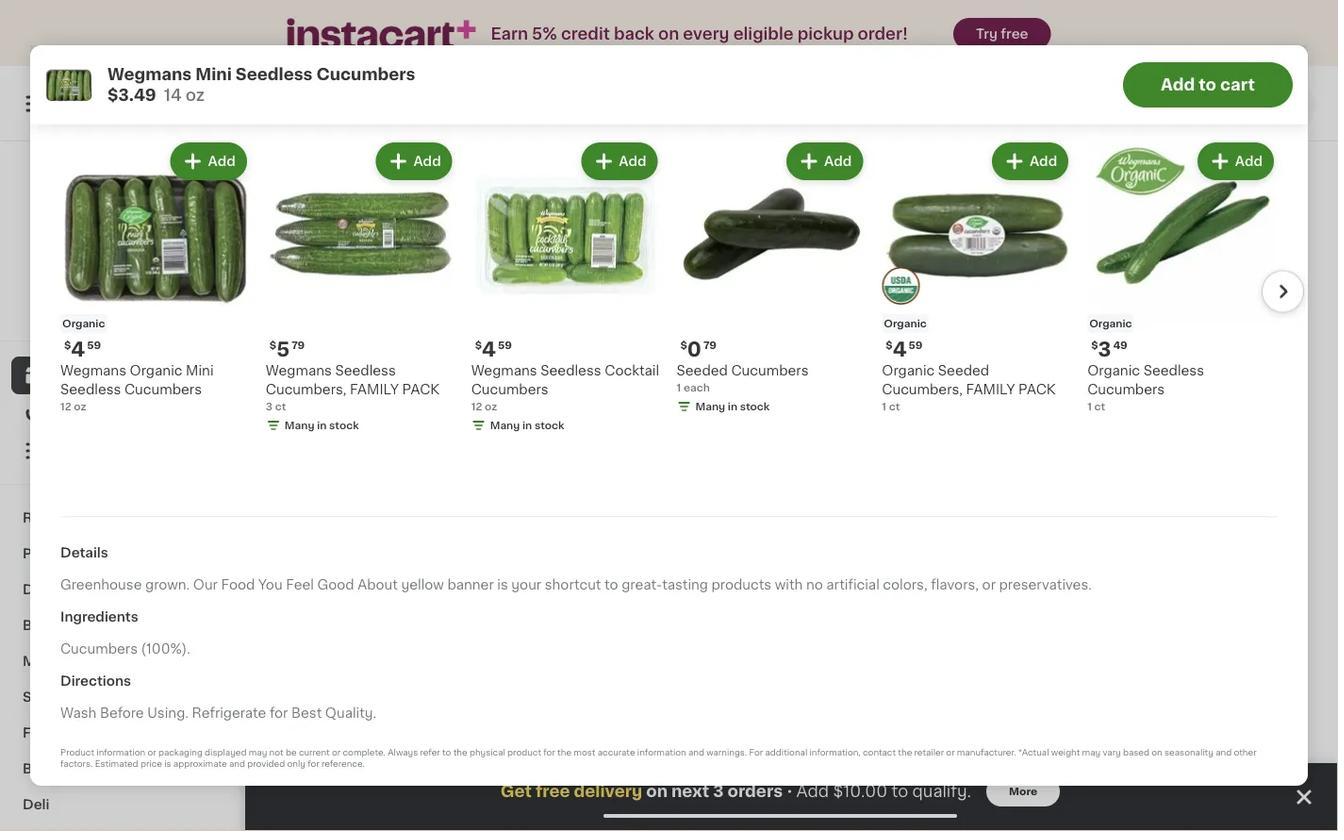 Task type: vqa. For each thing, say whether or not it's contained in the screenshot.


Task type: locate. For each thing, give the bounding box(es) containing it.
49 for organic seedless cucumbers
[[1114, 341, 1128, 351]]

sold inside bananas, sold by the each $0.59 / lb about 0.37 lb each
[[347, 28, 376, 42]]

0 horizontal spatial wegmans mini seedless cucumbers
[[283, 406, 425, 438]]

19 inside $ 5 19
[[998, 4, 1010, 15]]

many in stock for 0
[[696, 402, 770, 412]]

organic up $4.99
[[883, 365, 935, 378]]

3 $ 4 59 from the left
[[886, 340, 923, 359]]

1 vertical spatial sold
[[347, 797, 376, 810]]

try
[[977, 27, 998, 41]]

1 59 from the left
[[87, 341, 101, 351]]

each (est.) inside $1.40 each (estimated) element
[[1016, 379, 1097, 394]]

great-
[[622, 579, 663, 592]]

family for seedless
[[350, 383, 399, 397]]

seeded up $ 1 40 on the right of page
[[939, 365, 990, 378]]

1 horizontal spatial ct
[[890, 402, 900, 412]]

cucumbers,
[[266, 383, 347, 397], [883, 383, 963, 397]]

frozen link
[[11, 715, 229, 751]]

seeded cucumbers 1 each down 0 79
[[455, 406, 587, 435]]

pack up 32
[[1144, 47, 1181, 60]]

4 up $4.99
[[893, 340, 907, 359]]

cucumbers inside wegmans mini seedless cucumbers $3.49 14 oz
[[317, 67, 416, 83]]

free
[[1001, 27, 1029, 41], [536, 784, 570, 800]]

0 horizontal spatial 19
[[998, 4, 1010, 15]]

2 horizontal spatial $ 4 59
[[886, 340, 923, 359]]

stock for 4
[[535, 421, 565, 431]]

11
[[810, 772, 828, 792]]

many for 4
[[490, 421, 520, 431]]

2 roasted from the left
[[972, 816, 1028, 829]]

bananas,
[[283, 28, 343, 42], [511, 28, 572, 42], [283, 797, 343, 810]]

get free delivery on next 3 orders • add $10.00 to qualify.
[[501, 784, 972, 800]]

each (est.) down complete.
[[331, 770, 412, 786]]

organic up "eggs,"
[[525, 797, 577, 810]]

$ 4 59
[[64, 340, 101, 359], [475, 340, 512, 359], [886, 340, 923, 359]]

1 vertical spatial (est.)
[[372, 770, 412, 786]]

is left the your
[[498, 579, 508, 592]]

about right "good"
[[358, 579, 398, 592]]

deli
[[23, 798, 50, 811]]

again
[[95, 407, 133, 420]]

1 horizontal spatial is
[[498, 579, 508, 592]]

lb right /
[[324, 66, 334, 76]]

earn
[[491, 26, 528, 42]]

seeded down 0 79
[[455, 406, 507, 419]]

1 horizontal spatial and
[[689, 749, 705, 757]]

seeded up $1.79 element
[[677, 365, 728, 378]]

0 horizontal spatial 49
[[309, 382, 323, 392]]

greenhouse
[[60, 579, 142, 592]]

1 horizontal spatial (est.)
[[1057, 379, 1097, 394]]

roasted inside wegmans oven roasted off the bon
[[972, 816, 1028, 829]]

item carousel region
[[34, 132, 1305, 471], [283, 146, 1301, 522], [283, 537, 1301, 831]]

0 vertical spatial $ 3 49
[[1092, 340, 1128, 359]]

organic left product
[[457, 751, 500, 761]]

12 left it
[[60, 402, 71, 412]]

wegmans inside wegmans organic mini seedless cucumbers 12 oz
[[60, 365, 126, 378]]

on down product information or packaging displayed may not be current or complete. always refer to the physical product for the most accurate information and warnings. for additional information, contact the retailer or manufacturer. *actual weight may vary based on seasonality and other factors. estimated price is approximate and provided only for reference.
[[647, 784, 668, 800]]

pack inside strawberries, family pack 32 oz container
[[1144, 47, 1181, 60]]

family inside wegmans seedless cucumbers, family pack 3 ct
[[350, 383, 399, 397]]

each right "40"
[[1016, 379, 1053, 394]]

1 vertical spatial on
[[1152, 749, 1163, 757]]

ingredients
[[60, 611, 138, 624]]

0 horizontal spatial lb
[[324, 66, 334, 76]]

retailer
[[915, 749, 945, 757]]

by for bananas, sold by the each
[[380, 797, 397, 810]]

1 horizontal spatial 59
[[498, 341, 512, 351]]

d,
[[1144, 816, 1158, 829]]

1 vertical spatial is
[[164, 760, 171, 769]]

lb
[[324, 66, 334, 76], [342, 81, 352, 91]]

79 inside $ 5 79
[[292, 341, 305, 351]]

59 for organic seeded cucumbers, family pack
[[909, 341, 923, 351]]

ct for wegmans
[[275, 402, 286, 412]]

0 horizontal spatial ct
[[275, 402, 286, 412]]

1 sold from the top
[[347, 28, 376, 42]]

on up bagged
[[659, 26, 680, 42]]

each
[[355, 81, 380, 91], [1016, 379, 1053, 394], [684, 383, 710, 393], [462, 424, 489, 435], [331, 770, 368, 786]]

price
[[140, 760, 162, 769]]

1 vertical spatial seeded cucumbers 1 each
[[455, 406, 587, 435]]

more button
[[987, 777, 1061, 807]]

ct inside wegmans seedless cucumbers, family pack 3 ct
[[275, 402, 286, 412]]

2 horizontal spatial 79
[[704, 341, 717, 351]]

wegmans mini seedless cucumbers $3.49 14 oz
[[108, 67, 416, 103]]

product group
[[60, 139, 251, 415], [266, 139, 456, 437], [471, 139, 662, 437], [677, 139, 867, 418], [883, 139, 1073, 415], [1088, 139, 1279, 415], [283, 214, 440, 478], [455, 214, 612, 460], [627, 214, 785, 478], [800, 214, 957, 514], [972, 214, 1129, 493], [1144, 214, 1301, 478]]

59 up $4.99
[[909, 341, 923, 351]]

wegmans inside the 11 wegmans plain roasted chicken, hot
[[800, 797, 866, 810]]

oz inside wegmans mini seedless cucumbers $3.49 14 oz
[[186, 87, 205, 103]]

cucumbers, inside organic seeded cucumbers, family pack 1 ct
[[883, 383, 963, 397]]

and down 'displayed'
[[229, 760, 245, 769]]

0 horizontal spatial 12
[[60, 402, 71, 412]]

$ inside $ 1 40
[[976, 382, 983, 392]]

for down current
[[308, 760, 320, 769]]

pack up wegmans broccoli crowns
[[1019, 383, 1056, 397]]

0 horizontal spatial each (est.)
[[331, 770, 412, 786]]

wash before using.  refrigerate for best quality.
[[60, 707, 377, 720]]

many in stock down $ 0 79
[[696, 402, 770, 412]]

0 vertical spatial wegmans mini seedless cucumbers
[[283, 406, 425, 438]]

is right price
[[164, 760, 171, 769]]

roasted
[[800, 816, 855, 829], [972, 816, 1028, 829]]

0 horizontal spatial may
[[249, 749, 267, 757]]

1 information from the left
[[97, 749, 145, 757]]

2 horizontal spatial 49
[[1114, 341, 1128, 351]]

view more
[[1104, 158, 1175, 171]]

$1.48 each (estimated) element
[[800, 1, 957, 25]]

$12.09 per pound element
[[972, 769, 1129, 794]]

79
[[704, 341, 717, 351], [292, 341, 305, 351], [482, 382, 495, 392]]

0 vertical spatial &
[[63, 583, 74, 596]]

1 vertical spatial each (est.)
[[331, 770, 412, 786]]

1 cucumbers, from the left
[[266, 383, 347, 397]]

2
[[466, 3, 479, 23]]

1 horizontal spatial each (est.)
[[1016, 379, 1097, 394]]

2 horizontal spatial ct
[[1095, 402, 1106, 412]]

oz right 14
[[186, 87, 205, 103]]

0.37
[[317, 81, 340, 91]]

1 vertical spatial for
[[544, 749, 556, 757]]

ct inside organic seeded cucumbers, family pack 1 ct
[[890, 402, 900, 412]]

bakery
[[23, 762, 70, 776]]

family inside strawberries, family pack 32 oz container
[[1235, 28, 1284, 42]]

eligible
[[734, 26, 794, 42]]

0 vertical spatial for
[[270, 707, 288, 720]]

1
[[810, 3, 819, 23], [983, 381, 991, 401], [1155, 381, 1163, 401], [677, 383, 681, 393], [883, 402, 887, 412], [1088, 402, 1093, 412], [455, 424, 460, 435]]

to inside treatment tracker modal dialog
[[892, 784, 909, 800]]

mini inside wegmans mini seedless cucumbers $3.49 14 oz
[[196, 67, 232, 83]]

cucumbers, for wegmans
[[266, 383, 347, 397]]

contact
[[863, 749, 896, 757]]

0 vertical spatial free
[[1001, 27, 1029, 41]]

seeded cucumbers 1 each up onions,
[[677, 365, 809, 393]]

1 horizontal spatial 49
[[653, 773, 668, 783]]

wegmans inside wegmans seedless cucumbers, family pack 3 ct
[[266, 365, 332, 378]]

each inside bananas, sold by the each $0.59 / lb about 0.37 lb each
[[283, 47, 316, 60]]

$ inside $ 5 79
[[270, 341, 277, 351]]

(est.) inside $1.40 each (estimated) element
[[1057, 379, 1097, 394]]

4 down seasonality
[[1155, 772, 1169, 792]]

1 horizontal spatial cucumbers,
[[883, 383, 963, 397]]

wegmans inside 4 wegmans milk, vitamin d, whole
[[1144, 797, 1210, 810]]

each for bananas, sold by the each $0.59 / lb about 0.37 lb each
[[283, 47, 316, 60]]

for
[[270, 707, 288, 720], [544, 749, 556, 757], [308, 760, 320, 769]]

bananas, down $2.04 each (estimated) element
[[511, 28, 572, 42]]

2 sold from the top
[[347, 797, 376, 810]]

0 vertical spatial (est.)
[[1057, 379, 1097, 394]]

$3.49
[[108, 87, 156, 103]]

0 horizontal spatial information
[[97, 749, 145, 757]]

14
[[164, 87, 182, 103]]

add to cart button
[[1124, 62, 1294, 108]]

1 each from the top
[[283, 47, 316, 60]]

bananas, for bananas, sold by the each $0.59 / lb about 0.37 lb each
[[283, 28, 343, 42]]

2 horizontal spatial pack
[[1144, 47, 1181, 60]]

yellow
[[401, 579, 444, 592]]

to right refer
[[443, 749, 451, 757]]

1 horizontal spatial $ 4 59
[[475, 340, 512, 359]]

instacart logo image
[[64, 92, 177, 115]]

for left best at the bottom of page
[[270, 707, 288, 720]]

off
[[1031, 816, 1053, 829]]

to inside add to cart button
[[1200, 77, 1217, 93]]

roasted down more button
[[972, 816, 1028, 829]]

(est.) for sold
[[372, 770, 412, 786]]

0 horizontal spatial pack
[[402, 383, 440, 397]]

seeded cucumbers 1 each
[[677, 365, 809, 393], [455, 406, 587, 435]]

many down 0 79
[[490, 421, 520, 431]]

1 horizontal spatial family
[[967, 383, 1016, 397]]

organic
[[455, 28, 508, 42], [62, 319, 105, 329], [884, 319, 927, 329], [1090, 319, 1133, 329], [130, 365, 183, 378], [883, 365, 935, 378], [1088, 365, 1141, 378], [457, 751, 500, 761], [525, 797, 577, 810]]

oz down 0 79
[[485, 402, 497, 412]]

meat & seafood
[[23, 655, 132, 668]]

strawberries 16 oz container
[[972, 28, 1056, 57]]

0 horizontal spatial seeded
[[455, 406, 507, 419]]

2 $ 4 59 from the left
[[475, 340, 512, 359]]

or right retailer
[[947, 749, 955, 757]]

0 horizontal spatial cucumbers,
[[266, 383, 347, 397]]

roasted inside the 11 wegmans plain roasted chicken, hot
[[800, 816, 855, 829]]

1 horizontal spatial free
[[1001, 27, 1029, 41]]

(est.) inside $0.22 each (estimated) element
[[372, 770, 412, 786]]

$ inside $ 5 19
[[976, 4, 983, 15]]

5 inside product group
[[277, 340, 290, 359]]

$4.99
[[877, 387, 917, 400]]

cucumbers, down $ 5 79
[[266, 383, 347, 397]]

large
[[455, 816, 493, 829]]

1 horizontal spatial may
[[1083, 749, 1101, 757]]

stock left with
[[740, 402, 770, 412]]

1 horizontal spatial 19
[[1165, 382, 1177, 392]]

0 vertical spatial sold
[[347, 28, 376, 42]]

dairy & eggs
[[23, 583, 111, 596]]

free inside treatment tracker modal dialog
[[536, 784, 570, 800]]

0 horizontal spatial free
[[536, 784, 570, 800]]

flavors,
[[931, 579, 979, 592]]

each inside bananas, sold by the each
[[283, 816, 316, 829]]

on inside treatment tracker modal dialog
[[647, 784, 668, 800]]

1 horizontal spatial about
[[358, 579, 398, 592]]

0 vertical spatial by
[[380, 28, 397, 42]]

stock down wegmans seedless cucumbers, family pack 3 ct at the top left of page
[[329, 421, 359, 431]]

0 inside button
[[1287, 97, 1296, 110]]

cucumbers inside organic seedless cucumbers 1 ct
[[1088, 383, 1165, 397]]

12 down 0 79
[[471, 402, 482, 412]]

family inside organic seeded cucumbers, family pack 1 ct
[[967, 383, 1016, 397]]

item badge image
[[883, 268, 920, 305]]

stock inside product group
[[329, 421, 359, 431]]

bananas, inside organic bananas, bunch
[[511, 28, 572, 42]]

each (est.) up broccoli
[[1016, 379, 1097, 394]]

0 vertical spatial is
[[498, 579, 508, 592]]

crowns
[[972, 425, 1022, 438]]

seedless inside wegmans seedless cocktail cucumbers 12 oz
[[541, 365, 602, 378]]

1 inside organic seedless cucumbers 1 ct
[[1088, 402, 1093, 412]]

roasted down "11"
[[800, 816, 855, 829]]

meat
[[23, 655, 58, 668]]

details
[[60, 547, 108, 560]]

with loyalty card
[[805, 408, 896, 418]]

49
[[1114, 341, 1128, 351], [309, 382, 323, 392], [653, 773, 668, 783]]

many in stock down wegmans seedless cocktail cucumbers 12 oz
[[490, 421, 565, 431]]

1 horizontal spatial seeded cucumbers 1 each
[[677, 365, 809, 393]]

many in stock for 5
[[285, 421, 359, 431]]

0 vertical spatial each
[[283, 47, 316, 60]]

0 vertical spatial seeded cucumbers 1 each
[[677, 365, 809, 393]]

ct for organic
[[890, 402, 900, 412]]

& for snacks
[[75, 691, 86, 704]]

1 horizontal spatial roasted
[[972, 816, 1028, 829]]

2 horizontal spatial seeded
[[939, 365, 990, 378]]

add shoppers club to save link
[[42, 311, 198, 326]]

1 horizontal spatial 79
[[482, 382, 495, 392]]

organic inside organic bananas, bunch
[[455, 28, 508, 42]]

each down only
[[283, 816, 316, 829]]

in for 0
[[728, 402, 738, 412]]

None search field
[[270, 77, 635, 130]]

free up container
[[1001, 27, 1029, 41]]

to up the chicken,
[[892, 784, 909, 800]]

pack left 0 79
[[402, 383, 440, 397]]

1 ct from the left
[[275, 402, 286, 412]]

always
[[388, 749, 418, 757]]

79 inside $ 0 79
[[704, 341, 717, 351]]

many for 5
[[285, 421, 315, 431]]

oz inside wegmans seedless cocktail cucumbers 12 oz
[[485, 402, 497, 412]]

information up 3 49
[[638, 749, 687, 757]]

cucumbers, up 'card'
[[883, 383, 963, 397]]

wegmans onions, yellow
[[627, 406, 748, 438]]

$ 3 49 down $ 5 79
[[287, 381, 323, 401]]

pack inside organic seeded cucumbers, family pack 1 ct
[[1019, 383, 1056, 397]]

sold
[[347, 28, 376, 42], [347, 797, 376, 810]]

to left save
[[148, 314, 160, 324]]

0 horizontal spatial (est.)
[[372, 770, 412, 786]]

59 up wegmans seedless cocktail cucumbers 12 oz
[[498, 341, 512, 351]]

oz down shop
[[74, 402, 86, 412]]

2 59 from the left
[[498, 341, 512, 351]]

the
[[400, 28, 422, 42], [454, 749, 468, 757], [558, 749, 572, 757], [899, 749, 913, 757], [400, 797, 422, 810], [1056, 816, 1078, 829]]

by inside bananas, sold by the each $0.59 / lb about 0.37 lb each
[[380, 28, 397, 42]]

organic up broccoli
[[1088, 365, 1141, 378]]

orders
[[728, 784, 783, 800]]

1 $ 4 59 from the left
[[64, 340, 101, 359]]

bananas, down the $ 0 at top
[[283, 28, 343, 42]]

0 vertical spatial $0.22 each (estimated) element
[[283, 1, 440, 25]]

59
[[87, 341, 101, 351], [498, 341, 512, 351], [909, 341, 923, 351]]

2 each from the top
[[283, 816, 316, 829]]

wegmans mini seedless cucumbers for 3
[[283, 406, 425, 438]]

snacks & candy
[[23, 691, 134, 704]]

each up wegmans onions, yellow
[[684, 383, 710, 393]]

many down $ 0 79
[[696, 402, 726, 412]]

& up wash
[[75, 691, 86, 704]]

wegmans mini seedless cucumbers for 49
[[627, 797, 769, 829]]

meat & seafood link
[[11, 644, 229, 679]]

2 vertical spatial &
[[75, 691, 86, 704]]

seedless inside wegmans seedless cucumbers, family pack 3 ct
[[335, 365, 396, 378]]

2 ct from the left
[[890, 402, 900, 412]]

0 horizontal spatial roasted
[[800, 816, 855, 829]]

19 inside $ 1 19
[[1165, 382, 1177, 392]]

wegmans inside wegmans seedless cocktail cucumbers 12 oz
[[471, 365, 538, 378]]

$0.22 each (estimated) element up bananas, sold by the each $0.59 / lb about 0.37 lb each
[[283, 1, 440, 25]]

quality.
[[325, 707, 377, 720]]

0 horizontal spatial family
[[350, 383, 399, 397]]

59 down shoppers
[[87, 341, 101, 351]]

yellow
[[627, 425, 670, 438]]

1 horizontal spatial $ 3 49
[[1092, 340, 1128, 359]]

1 vertical spatial $ 3 49
[[287, 381, 323, 401]]

or right flavors, at the bottom of page
[[983, 579, 996, 592]]

$ inside $ 1 19
[[1148, 382, 1155, 392]]

19 for 5
[[998, 4, 1010, 15]]

pack for seedless
[[402, 383, 440, 397]]

oven
[[1041, 797, 1076, 810]]

organic up bunch
[[455, 28, 508, 42]]

$0.22 each (estimated) element
[[283, 1, 440, 25], [283, 769, 440, 794]]

wegmans seedless cucumbers, family pack 3 ct
[[266, 365, 440, 412]]

0 horizontal spatial seeded cucumbers 1 each
[[455, 406, 587, 435]]

artificial
[[827, 579, 880, 592]]

$ 4 59 up $4.99
[[886, 340, 923, 359]]

organic up organic seedless cucumbers 1 ct
[[1090, 319, 1133, 329]]

0 horizontal spatial about
[[283, 81, 315, 91]]

1 vertical spatial &
[[61, 655, 72, 668]]

many down wegmans seedless cucumbers, family pack 3 ct at the top left of page
[[285, 421, 315, 431]]

4 up shop
[[71, 340, 85, 359]]

1 vertical spatial free
[[536, 784, 570, 800]]

oz right "16"
[[986, 47, 998, 57]]

banner
[[448, 579, 494, 592]]

2 information from the left
[[638, 749, 687, 757]]

1 vertical spatial each
[[283, 816, 316, 829]]

5 inside 5 wegmans clementines, bagged
[[638, 3, 651, 23]]

1 horizontal spatial 12
[[471, 402, 482, 412]]

each (est.) inside $0.22 each (estimated) element
[[331, 770, 412, 786]]

0 horizontal spatial $ 3 49
[[287, 381, 323, 401]]

wegmans inside 5 wegmans clementines, bagged
[[627, 28, 694, 42]]

information up estimated
[[97, 749, 145, 757]]

2 horizontal spatial 12
[[983, 772, 1004, 792]]

0 horizontal spatial $ 4 59
[[64, 340, 101, 359]]

0 horizontal spatial and
[[229, 760, 245, 769]]

5 up back
[[638, 3, 651, 23]]

$ 3 49
[[1092, 340, 1128, 359], [287, 381, 323, 401]]

12 down manufacturer.
[[983, 772, 1004, 792]]

2 horizontal spatial and
[[1216, 749, 1232, 757]]

2 vertical spatial by
[[380, 797, 397, 810]]

to inside add shoppers club to save link
[[148, 314, 160, 324]]

3 inside wegmans seedless cucumbers, family pack 3 ct
[[266, 402, 273, 412]]

1 vertical spatial by
[[1140, 97, 1158, 110]]

3 inside treatment tracker modal dialog
[[714, 784, 724, 800]]

reg.
[[847, 387, 874, 400]]

oz right 32
[[1160, 66, 1172, 76]]

sold inside bananas, sold by the each
[[347, 797, 376, 810]]

add inside product group
[[414, 155, 441, 168]]

may up 'provided' at the bottom
[[249, 749, 267, 757]]

2 vertical spatial on
[[647, 784, 668, 800]]

broccoli
[[1041, 406, 1096, 419]]

4 up 0 79
[[482, 340, 496, 359]]

may left vary
[[1083, 749, 1101, 757]]

stock down wegmans seedless cocktail cucumbers 12 oz
[[535, 421, 565, 431]]

bananas, inside bananas, sold by the each
[[283, 797, 343, 810]]

you
[[258, 579, 283, 592]]

product
[[508, 749, 542, 757]]

organic up buy it again link
[[130, 365, 183, 378]]

by inside bananas, sold by the each
[[380, 797, 397, 810]]

many for 0
[[696, 402, 726, 412]]

all stores
[[198, 100, 248, 110]]

and left other
[[1216, 749, 1232, 757]]

0 horizontal spatial for
[[270, 707, 288, 720]]

directions
[[60, 675, 131, 688]]

3 ct from the left
[[1095, 402, 1106, 412]]

5
[[638, 3, 651, 23], [983, 3, 996, 23], [277, 340, 290, 359], [466, 772, 479, 792]]

0 horizontal spatial 59
[[87, 341, 101, 351]]

bananas, down only
[[283, 797, 343, 810]]

tasting
[[663, 579, 709, 592]]

1 vertical spatial wegmans mini seedless cucumbers
[[627, 797, 769, 829]]

2 horizontal spatial 59
[[909, 341, 923, 351]]

seedless
[[236, 67, 313, 83], [335, 365, 396, 378], [541, 365, 602, 378], [1144, 365, 1205, 378], [60, 383, 121, 397], [283, 425, 344, 438], [627, 816, 688, 829]]

1 vertical spatial 49
[[309, 382, 323, 392]]

3 59 from the left
[[909, 341, 923, 351]]

bananas, inside bananas, sold by the each $0.59 / lb about 0.37 lb each
[[283, 28, 343, 42]]

free for get
[[536, 784, 570, 800]]

on right based
[[1152, 749, 1163, 757]]

11:15am
[[1162, 97, 1216, 110]]

wegmans oven roasted off the bon
[[972, 797, 1116, 831]]

pack inside wegmans seedless cucumbers, family pack 3 ct
[[402, 383, 440, 397]]

wegmans sugar bee apples
[[800, 28, 937, 60]]

2 horizontal spatial for
[[544, 749, 556, 757]]

$ 4 59 up shop
[[64, 340, 101, 359]]

0 horizontal spatial 79
[[292, 341, 305, 351]]

$ 5 19
[[976, 3, 1010, 23]]

&
[[63, 583, 74, 596], [61, 655, 72, 668], [75, 691, 86, 704]]

$1.40 each (estimated) element
[[972, 378, 1129, 403]]

5 up wegmans seedless cucumbers, family pack 3 ct at the top left of page
[[277, 340, 290, 359]]

2 vertical spatial for
[[308, 760, 320, 769]]

1 horizontal spatial wegmans mini seedless cucumbers
[[627, 797, 769, 829]]

grown.
[[145, 579, 190, 592]]

each right 0.37
[[355, 81, 380, 91]]

free up "eggs,"
[[536, 784, 570, 800]]

lb right 0.37
[[342, 81, 352, 91]]

1 horizontal spatial seeded
[[677, 365, 728, 378]]

$ 3 49 up organic seedless cucumbers 1 ct
[[1092, 340, 1128, 359]]

0 vertical spatial 19
[[998, 4, 1010, 15]]

0 vertical spatial each (est.)
[[1016, 379, 1097, 394]]

2 horizontal spatial family
[[1235, 28, 1284, 42]]

(est.) up broccoli
[[1057, 379, 1097, 394]]

many
[[1163, 84, 1193, 95], [696, 402, 726, 412], [285, 421, 315, 431], [490, 421, 520, 431]]

wegmans seedless cocktail cucumbers 12 oz
[[471, 365, 660, 412]]

& left eggs
[[63, 583, 74, 596]]

0 vertical spatial about
[[283, 81, 315, 91]]

59 for wegmans seedless cocktail cucumbers
[[498, 341, 512, 351]]

2 vertical spatial 49
[[653, 773, 668, 783]]

$ 4 59 up 0 79
[[475, 340, 512, 359]]

estimated
[[95, 760, 138, 769]]

5 down physical on the left bottom of page
[[466, 772, 479, 792]]

1 horizontal spatial pack
[[1019, 383, 1056, 397]]

1 horizontal spatial information
[[638, 749, 687, 757]]

2 cucumbers, from the left
[[883, 383, 963, 397]]

0 horizontal spatial is
[[164, 760, 171, 769]]

0 vertical spatial 49
[[1114, 341, 1128, 351]]

wegmans
[[627, 28, 694, 42], [800, 28, 866, 42], [108, 67, 192, 83], [86, 254, 154, 267], [60, 365, 126, 378], [266, 365, 332, 378], [471, 365, 538, 378], [283, 406, 349, 419], [627, 406, 694, 419], [972, 406, 1038, 419], [455, 797, 521, 810], [627, 797, 694, 810], [800, 797, 866, 810], [972, 797, 1038, 810], [1144, 797, 1210, 810]]

for right product
[[544, 749, 556, 757]]

buy it again
[[53, 407, 133, 420]]

$0.22 each (estimated) element down reference.
[[283, 769, 440, 794]]

& right meat
[[61, 655, 72, 668]]

4 inside 4 wegmans milk, vitamin d, whole
[[1155, 772, 1169, 792]]

express icon image
[[287, 18, 476, 50]]

1 vertical spatial 19
[[1165, 382, 1177, 392]]

to down container
[[1200, 77, 1217, 93]]

1 horizontal spatial lb
[[342, 81, 352, 91]]

many up 11:15am
[[1163, 84, 1193, 95]]

1 roasted from the left
[[800, 816, 855, 829]]

each down 0 79
[[462, 424, 489, 435]]

0 vertical spatial lb
[[324, 66, 334, 76]]



Task type: describe. For each thing, give the bounding box(es) containing it.
items
[[146, 88, 206, 108]]

dairy
[[23, 583, 59, 596]]

about inside bananas, sold by the each $0.59 / lb about 0.37 lb each
[[283, 81, 315, 91]]

oz inside strawberries, family pack 32 oz container
[[1160, 66, 1172, 76]]

organic seedless cucumbers 1 ct
[[1088, 365, 1205, 412]]

$ inside the $ 0
[[287, 4, 294, 15]]

2 may from the left
[[1083, 749, 1101, 757]]

organic inside wegmans organic mini seedless cucumbers 12 oz
[[130, 365, 183, 378]]

organic inside 5 wegmans organic large brown eggs, 1
[[525, 797, 577, 810]]

5 inside 5 wegmans organic large brown eggs, 1
[[466, 772, 479, 792]]

stock for 0
[[740, 402, 770, 412]]

bananas, for bananas, sold by the each
[[283, 797, 343, 810]]

12 inside wegmans seedless cocktail cucumbers 12 oz
[[471, 402, 482, 412]]

packaging
[[158, 749, 203, 757]]

wegmans inside 'link'
[[86, 254, 154, 267]]

clementines,
[[697, 28, 785, 42]]

organic down 100%
[[62, 319, 105, 329]]

bakery link
[[11, 751, 229, 787]]

the inside wegmans oven roasted off the bon
[[1056, 816, 1078, 829]]

fresh vegetables
[[283, 155, 464, 175]]

organic inside organic seedless cucumbers 1 ct
[[1088, 365, 1141, 378]]

onions,
[[697, 406, 748, 419]]

$ 4 59 for wegmans organic mini seedless cucumbers
[[64, 340, 101, 359]]

reg. $4.99
[[847, 387, 917, 400]]

each (est.) for broccoli
[[1016, 379, 1097, 394]]

best
[[292, 707, 322, 720]]

item carousel region containing 0
[[283, 537, 1301, 831]]

many in stock for 4
[[490, 421, 565, 431]]

cart
[[1221, 77, 1256, 93]]

the inside bananas, sold by the each $0.59 / lb about 0.37 lb each
[[400, 28, 422, 42]]

higher than in-store prices link
[[43, 274, 198, 289]]

not
[[270, 749, 284, 757]]

16
[[972, 47, 983, 57]]

each for bananas, sold by the each
[[283, 816, 316, 829]]

11 wegmans plain roasted chicken, hot
[[800, 772, 944, 829]]

$ inside $ 0 79
[[681, 341, 688, 351]]

stores
[[214, 100, 248, 110]]

buy it again link
[[11, 394, 229, 432]]

hot
[[920, 816, 944, 829]]

mini inside wegmans organic mini seedless cucumbers 12 oz
[[186, 365, 214, 378]]

pickup
[[798, 26, 854, 42]]

49 inside 3 49
[[653, 773, 668, 783]]

12 inside wegmans organic mini seedless cucumbers 12 oz
[[60, 402, 71, 412]]

by inside ready by 11:15am 'link'
[[1140, 97, 1158, 110]]

prices
[[153, 276, 186, 286]]

0 79
[[466, 381, 495, 401]]

product information or packaging displayed may not be current or complete. always refer to the physical product for the most accurate information and warnings. for additional information, contact the retailer or manufacturer. *actual weight may vary based on seasonality and other factors. estimated price is approximate and provided only for reference.
[[60, 749, 1257, 769]]

eggs,
[[541, 816, 578, 829]]

stock down container
[[1208, 84, 1237, 95]]

$ 4 59 for wegmans seedless cocktail cucumbers
[[475, 340, 512, 359]]

refrigerate
[[192, 707, 266, 720]]

all
[[198, 100, 212, 110]]

wegmans inside wegmans onions, yellow
[[627, 406, 694, 419]]

19 for 1
[[1165, 382, 1177, 392]]

each inside bananas, sold by the each $0.59 / lb about 0.37 lb each
[[355, 81, 380, 91]]

item carousel region containing fresh vegetables
[[283, 146, 1301, 522]]

treatment tracker modal dialog
[[245, 763, 1339, 831]]

product group containing 5
[[266, 139, 456, 437]]

79 for 5
[[292, 341, 305, 351]]

back
[[614, 26, 655, 42]]

organic down item badge icon in the top right of the page
[[884, 319, 927, 329]]

be
[[286, 749, 297, 757]]

$10.00
[[834, 784, 888, 800]]

wegmans inside wegmans mini seedless cucumbers $3.49 14 oz
[[108, 67, 192, 83]]

/
[[317, 66, 321, 76]]

ready by 11:15am
[[1089, 97, 1216, 110]]

4 for wegmans seedless cocktail cucumbers
[[482, 340, 496, 359]]

$2.04 each (estimated) element
[[455, 1, 612, 25]]

79 inside 0 79
[[482, 382, 495, 392]]

$ inside $ 2
[[459, 4, 466, 15]]

add shoppers club to save
[[42, 314, 187, 324]]

(100%).
[[141, 643, 190, 656]]

$ 3 49 for wegmans mini seedless cucumbers
[[287, 381, 323, 401]]

guarantee
[[145, 295, 200, 305]]

satisfaction
[[79, 295, 143, 305]]

it
[[83, 407, 92, 420]]

on inside product information or packaging displayed may not be current or complete. always refer to the physical product for the most accurate information and warnings. for additional information, contact the retailer or manufacturer. *actual weight may vary based on seasonality and other factors. estimated price is approximate and provided only for reference.
[[1152, 749, 1163, 757]]

feel
[[286, 579, 314, 592]]

cucumbers, for organic
[[883, 383, 963, 397]]

seedless inside wegmans mini seedless cucumbers $3.49 14 oz
[[236, 67, 313, 83]]

higher than in-store prices
[[43, 276, 186, 286]]

in for 4
[[523, 421, 532, 431]]

wegmans broccoli crowns
[[972, 406, 1096, 438]]

bananas, sold by the each
[[283, 797, 422, 829]]

to inside product information or packaging displayed may not be current or complete. always refer to the physical product for the most accurate information and warnings. for additional information, contact the retailer or manufacturer. *actual weight may vary based on seasonality and other factors. estimated price is approximate and provided only for reference.
[[443, 749, 451, 757]]

strawberries,
[[1144, 28, 1231, 42]]

many in stock up 11:15am
[[1163, 84, 1237, 95]]

produce link
[[11, 536, 229, 572]]

good
[[317, 579, 354, 592]]

1 horizontal spatial for
[[308, 760, 320, 769]]

family for seeded
[[967, 383, 1016, 397]]

the inside bananas, sold by the each
[[400, 797, 422, 810]]

each (est.) for sold
[[331, 770, 412, 786]]

1 vertical spatial about
[[358, 579, 398, 592]]

each down reference.
[[331, 770, 368, 786]]

seedless inside organic seedless cucumbers 1 ct
[[1144, 365, 1205, 378]]

1 vertical spatial lb
[[342, 81, 352, 91]]

59 for wegmans organic mini seedless cucumbers
[[87, 341, 101, 351]]

cucumbers inside wegmans organic mini seedless cucumbers 12 oz
[[125, 383, 202, 397]]

oz inside strawberries 16 oz container
[[986, 47, 998, 57]]

item carousel region containing 4
[[34, 132, 1305, 471]]

bananas, sold by the each $0.59 / lb about 0.37 lb each
[[283, 28, 422, 91]]

wegmans link
[[79, 164, 162, 270]]

add to cart
[[1162, 77, 1256, 93]]

wegmans inside wegmans sugar bee apples
[[800, 28, 866, 42]]

wash
[[60, 707, 97, 720]]

get
[[501, 784, 532, 800]]

colors,
[[883, 579, 928, 592]]

$ inside $ 12
[[976, 773, 983, 783]]

most
[[574, 749, 596, 757]]

& for meat
[[61, 655, 72, 668]]

1 may from the left
[[249, 749, 267, 757]]

seedless inside wegmans organic mini seedless cucumbers 12 oz
[[60, 383, 121, 397]]

by for bananas, sold by the each $0.59 / lb about 0.37 lb each
[[380, 28, 397, 42]]

free for try
[[1001, 27, 1029, 41]]

organic seeded cucumbers, family pack 1 ct
[[883, 365, 1056, 412]]

for
[[750, 749, 764, 757]]

snacks
[[23, 691, 72, 704]]

0 vertical spatial on
[[659, 26, 680, 42]]

related items
[[60, 88, 206, 108]]

$ 2
[[459, 3, 479, 23]]

than
[[82, 276, 106, 286]]

card
[[872, 408, 896, 418]]

in-
[[108, 276, 123, 286]]

2 $0.22 each (estimated) element from the top
[[283, 769, 440, 794]]

view
[[1104, 158, 1136, 171]]

79 for 0
[[704, 341, 717, 351]]

or up reference.
[[332, 749, 341, 757]]

shop
[[53, 369, 88, 382]]

sold for bananas, sold by the each
[[347, 797, 376, 810]]

loyalty
[[833, 408, 869, 418]]

oz inside wegmans organic mini seedless cucumbers 12 oz
[[74, 402, 86, 412]]

add button inside product group
[[378, 145, 451, 179]]

try free
[[977, 27, 1029, 41]]

deli link
[[11, 787, 229, 823]]

cucumbers inside wegmans seedless cocktail cucumbers 12 oz
[[471, 383, 549, 397]]

credit
[[561, 26, 610, 42]]

wegmans inside wegmans oven roasted off the bon
[[972, 797, 1038, 810]]

complete.
[[343, 749, 386, 757]]

organic inside organic seeded cucumbers, family pack 1 ct
[[883, 365, 935, 378]]

higher
[[43, 276, 79, 286]]

& for dairy
[[63, 583, 74, 596]]

produce
[[23, 547, 80, 560]]

1 $0.22 each (estimated) element from the top
[[283, 1, 440, 25]]

ct inside organic seedless cucumbers 1 ct
[[1095, 402, 1106, 412]]

$ 4 59 for organic seeded cucumbers, family pack
[[886, 340, 923, 359]]

1 inside organic seeded cucumbers, family pack 1 ct
[[883, 402, 887, 412]]

refer
[[420, 749, 440, 757]]

seeded inside organic seeded cucumbers, family pack 1 ct
[[939, 365, 990, 378]]

3 49
[[638, 772, 668, 792]]

wegmans inside 5 wegmans organic large brown eggs, 1
[[455, 797, 521, 810]]

save
[[162, 314, 187, 324]]

milk,
[[1214, 797, 1244, 810]]

to left great- in the bottom left of the page
[[605, 579, 619, 592]]

or up price
[[148, 749, 156, 757]]

4 for organic seeded cucumbers, family pack
[[893, 340, 907, 359]]

based
[[1124, 749, 1150, 757]]

strawberries
[[972, 28, 1056, 42]]

5 wegmans clementines, bagged
[[627, 3, 785, 60]]

in for 5
[[317, 421, 327, 431]]

$1.79 element
[[627, 378, 785, 403]]

cocktail
[[605, 365, 660, 378]]

pack for seeded
[[1019, 383, 1056, 397]]

(est.) for broccoli
[[1057, 379, 1097, 394]]

your
[[512, 579, 542, 592]]

is inside product information or packaging displayed may not be current or complete. always refer to the physical product for the most accurate information and warnings. for additional information, contact the retailer or manufacturer. *actual weight may vary based on seasonality and other factors. estimated price is approximate and provided only for reference.
[[164, 760, 171, 769]]

frozen
[[23, 727, 69, 740]]

5 up try
[[983, 3, 996, 23]]

displayed
[[205, 749, 247, 757]]

shop link
[[11, 357, 229, 394]]

stock for 5
[[329, 421, 359, 431]]

wegmans logo image
[[79, 164, 162, 247]]

4 for wegmans organic mini seedless cucumbers
[[71, 340, 85, 359]]

5 wegmans organic large brown eggs, 1
[[455, 772, 595, 831]]

add inside treatment tracker modal dialog
[[797, 784, 830, 800]]

order!
[[858, 26, 909, 42]]

organic bananas, bunch
[[455, 28, 572, 60]]

$ 3 49 for organic seedless cucumbers
[[1092, 340, 1128, 359]]

sold for bananas, sold by the each $0.59 / lb about 0.37 lb each
[[347, 28, 376, 42]]

49 for wegmans mini seedless cucumbers
[[309, 382, 323, 392]]

wegmans inside wegmans broccoli crowns
[[972, 406, 1038, 419]]

chicken,
[[859, 816, 916, 829]]



